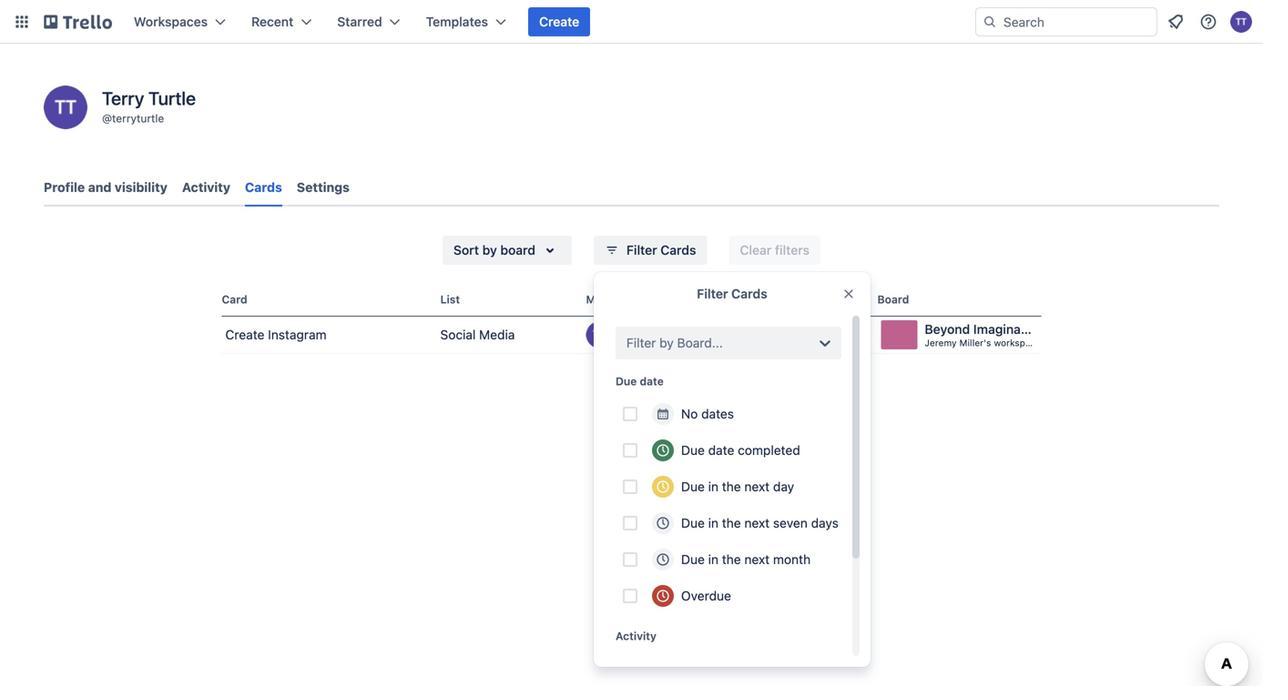 Task type: locate. For each thing, give the bounding box(es) containing it.
by left board...
[[660, 336, 674, 351]]

create for create instagram
[[225, 327, 265, 342]]

next
[[745, 480, 770, 495], [745, 516, 770, 531], [745, 552, 770, 567]]

profile and visibility
[[44, 180, 168, 195]]

in for due in the next month
[[708, 552, 719, 567]]

1 horizontal spatial terry turtle (terryturtle) image
[[586, 322, 613, 349]]

clear filters
[[740, 243, 810, 258]]

2 vertical spatial filter
[[627, 336, 656, 351]]

cards inside button
[[661, 243, 696, 258]]

no dates
[[681, 407, 734, 422]]

terryturtle
[[112, 112, 164, 125]]

filter
[[627, 243, 657, 258], [697, 286, 728, 301], [627, 336, 656, 351]]

3 in from the top
[[708, 552, 719, 567]]

Search field
[[997, 8, 1157, 36]]

0 horizontal spatial filter cards
[[627, 243, 696, 258]]

cards right activity link
[[245, 180, 282, 195]]

1 vertical spatial filter cards
[[697, 286, 768, 301]]

2 in from the top
[[708, 516, 719, 531]]

filter up "members"
[[627, 243, 657, 258]]

terry turtle (terryturtle) image left @
[[44, 86, 87, 129]]

create inside button
[[539, 14, 579, 29]]

templates
[[426, 14, 488, 29]]

and
[[88, 180, 112, 195]]

by
[[482, 243, 497, 258], [660, 336, 674, 351]]

workspaces button
[[123, 7, 237, 36]]

due down filter by board...
[[616, 375, 637, 388]]

0 horizontal spatial terry turtle (terryturtle) image
[[44, 86, 87, 129]]

3 the from the top
[[722, 552, 741, 567]]

create instagram
[[225, 327, 327, 342]]

clear
[[740, 243, 772, 258]]

0 vertical spatial activity
[[182, 180, 230, 195]]

0 vertical spatial next
[[745, 480, 770, 495]]

1 vertical spatial cards
[[661, 243, 696, 258]]

beyond imagination jeremy miller's workspace
[[925, 322, 1044, 348]]

0 horizontal spatial cards
[[245, 180, 282, 195]]

0 vertical spatial the
[[722, 480, 741, 495]]

back to home image
[[44, 7, 112, 36]]

1 vertical spatial date
[[640, 375, 664, 388]]

date down clear filters button
[[765, 293, 789, 306]]

card
[[222, 293, 247, 306]]

1 vertical spatial create
[[225, 327, 265, 342]]

1 next from the top
[[745, 480, 770, 495]]

the down due in the next day
[[722, 516, 741, 531]]

social
[[440, 327, 476, 342]]

due
[[741, 293, 762, 306], [616, 375, 637, 388], [681, 443, 705, 458], [681, 480, 705, 495], [681, 516, 705, 531], [681, 552, 705, 567]]

board...
[[677, 336, 723, 351]]

due in the next month
[[681, 552, 811, 567]]

by for filter
[[660, 336, 674, 351]]

filter cards down clear
[[697, 286, 768, 301]]

2 vertical spatial next
[[745, 552, 770, 567]]

1 horizontal spatial by
[[660, 336, 674, 351]]

recent button
[[241, 7, 323, 36]]

by right sort
[[482, 243, 497, 258]]

1 vertical spatial activity
[[616, 630, 657, 643]]

filter cards up "members"
[[627, 243, 696, 258]]

next left 'seven'
[[745, 516, 770, 531]]

members
[[586, 293, 636, 306]]

terry turtle (terryturtle) image
[[1231, 11, 1252, 33]]

0 vertical spatial cards
[[245, 180, 282, 195]]

due down clear
[[741, 293, 762, 306]]

terry turtle @ terryturtle
[[102, 87, 196, 125]]

filter down "members"
[[627, 336, 656, 351]]

date
[[765, 293, 789, 306], [640, 375, 664, 388], [708, 443, 735, 458]]

open information menu image
[[1200, 13, 1218, 31]]

the for seven
[[722, 516, 741, 531]]

0 vertical spatial filter cards
[[627, 243, 696, 258]]

3 next from the top
[[745, 552, 770, 567]]

1 vertical spatial in
[[708, 516, 719, 531]]

next left day
[[745, 480, 770, 495]]

in up the overdue
[[708, 552, 719, 567]]

clear filters button
[[729, 236, 821, 265]]

filter cards
[[627, 243, 696, 258], [697, 286, 768, 301]]

in down due date completed
[[708, 480, 719, 495]]

the up the overdue
[[722, 552, 741, 567]]

1 the from the top
[[722, 480, 741, 495]]

in down due in the next day
[[708, 516, 719, 531]]

beyond
[[925, 322, 970, 337]]

cards left clear
[[661, 243, 696, 258]]

2 next from the top
[[745, 516, 770, 531]]

0 vertical spatial filter
[[627, 243, 657, 258]]

due up the overdue
[[681, 552, 705, 567]]

1 horizontal spatial due date
[[741, 293, 789, 306]]

recent
[[251, 14, 294, 29]]

0 vertical spatial due date
[[741, 293, 789, 306]]

in for due in the next day
[[708, 480, 719, 495]]

due down due date completed
[[681, 480, 705, 495]]

jeremy
[[925, 338, 957, 348]]

0 vertical spatial in
[[708, 480, 719, 495]]

filter up board...
[[697, 286, 728, 301]]

0 vertical spatial by
[[482, 243, 497, 258]]

2 horizontal spatial cards
[[732, 286, 768, 301]]

in
[[708, 480, 719, 495], [708, 516, 719, 531], [708, 552, 719, 567]]

1 horizontal spatial cards
[[661, 243, 696, 258]]

2 the from the top
[[722, 516, 741, 531]]

the down due date completed
[[722, 480, 741, 495]]

dates
[[702, 407, 734, 422]]

1 in from the top
[[708, 480, 719, 495]]

0 horizontal spatial activity
[[182, 180, 230, 195]]

profile and visibility link
[[44, 171, 168, 204]]

0 vertical spatial date
[[765, 293, 789, 306]]

settings
[[297, 180, 350, 195]]

1 vertical spatial by
[[660, 336, 674, 351]]

activity
[[182, 180, 230, 195], [616, 630, 657, 643]]

next for seven
[[745, 516, 770, 531]]

1 vertical spatial the
[[722, 516, 741, 531]]

0 horizontal spatial date
[[640, 375, 664, 388]]

cards down clear
[[732, 286, 768, 301]]

0 horizontal spatial by
[[482, 243, 497, 258]]

create for create
[[539, 14, 579, 29]]

2 vertical spatial date
[[708, 443, 735, 458]]

cards link
[[245, 171, 282, 207]]

settings link
[[297, 171, 350, 204]]

2 vertical spatial in
[[708, 552, 719, 567]]

miller's
[[960, 338, 991, 348]]

next left month
[[745, 552, 770, 567]]

@
[[102, 112, 112, 125]]

terry turtle (terryturtle) image
[[44, 86, 87, 129], [586, 322, 613, 349]]

0 horizontal spatial create
[[225, 327, 265, 342]]

2 vertical spatial the
[[722, 552, 741, 567]]

1 vertical spatial terry turtle (terryturtle) image
[[586, 322, 613, 349]]

0 horizontal spatial due date
[[616, 375, 664, 388]]

terry turtle (terryturtle) image down "members"
[[586, 322, 613, 349]]

workspace
[[994, 338, 1041, 348]]

profile
[[44, 180, 85, 195]]

due date
[[741, 293, 789, 306], [616, 375, 664, 388]]

month
[[773, 552, 811, 567]]

1 vertical spatial next
[[745, 516, 770, 531]]

create
[[539, 14, 579, 29], [225, 327, 265, 342]]

0 vertical spatial create
[[539, 14, 579, 29]]

due date down clear filters button
[[741, 293, 789, 306]]

close popover image
[[842, 287, 856, 301]]

cards
[[245, 180, 282, 195], [661, 243, 696, 258], [732, 286, 768, 301]]

1 horizontal spatial create
[[539, 14, 579, 29]]

next for month
[[745, 552, 770, 567]]

2 vertical spatial cards
[[732, 286, 768, 301]]

1 horizontal spatial date
[[708, 443, 735, 458]]

sort by board
[[454, 243, 536, 258]]

date down dates
[[708, 443, 735, 458]]

due date down filter by board...
[[616, 375, 664, 388]]

by inside dropdown button
[[482, 243, 497, 258]]

1 vertical spatial due date
[[616, 375, 664, 388]]

date down filter by board...
[[640, 375, 664, 388]]

0 vertical spatial terry turtle (terryturtle) image
[[44, 86, 87, 129]]

the
[[722, 480, 741, 495], [722, 516, 741, 531], [722, 552, 741, 567]]

create instagram link
[[222, 317, 433, 353]]



Task type: vqa. For each thing, say whether or not it's contained in the screenshot.
Terry
yes



Task type: describe. For each thing, give the bounding box(es) containing it.
starred
[[337, 14, 382, 29]]

templates button
[[415, 7, 517, 36]]

1 vertical spatial filter
[[697, 286, 728, 301]]

due date completed
[[681, 443, 800, 458]]

social media
[[440, 327, 515, 342]]

visibility
[[115, 180, 168, 195]]

filter cards inside button
[[627, 243, 696, 258]]

primary element
[[0, 0, 1263, 44]]

due in the next seven days
[[681, 516, 839, 531]]

terry
[[102, 87, 144, 109]]

instagram
[[268, 327, 327, 342]]

due down due in the next day
[[681, 516, 705, 531]]

search image
[[983, 15, 997, 29]]

imagination
[[974, 322, 1044, 337]]

starred button
[[326, 7, 411, 36]]

next for day
[[745, 480, 770, 495]]

by for sort
[[482, 243, 497, 258]]

day
[[773, 480, 794, 495]]

sort
[[454, 243, 479, 258]]

activity link
[[182, 171, 230, 204]]

1 horizontal spatial filter cards
[[697, 286, 768, 301]]

workspaces
[[134, 14, 208, 29]]

seven
[[773, 516, 808, 531]]

0 notifications image
[[1165, 11, 1187, 33]]

media
[[479, 327, 515, 342]]

overdue
[[681, 589, 731, 604]]

board
[[500, 243, 536, 258]]

board
[[878, 293, 909, 306]]

in for due in the next seven days
[[708, 516, 719, 531]]

1 horizontal spatial activity
[[616, 630, 657, 643]]

turtle
[[148, 87, 196, 109]]

filter cards button
[[594, 236, 707, 265]]

completed
[[738, 443, 800, 458]]

due in the next day
[[681, 480, 794, 495]]

filter inside button
[[627, 243, 657, 258]]

the for day
[[722, 480, 741, 495]]

due down no
[[681, 443, 705, 458]]

list
[[440, 293, 460, 306]]

filters
[[775, 243, 810, 258]]

sort by board button
[[443, 236, 572, 265]]

days
[[811, 516, 839, 531]]

create button
[[528, 7, 590, 36]]

filter by board...
[[627, 336, 723, 351]]

2 horizontal spatial date
[[765, 293, 789, 306]]

no
[[681, 407, 698, 422]]

the for month
[[722, 552, 741, 567]]



